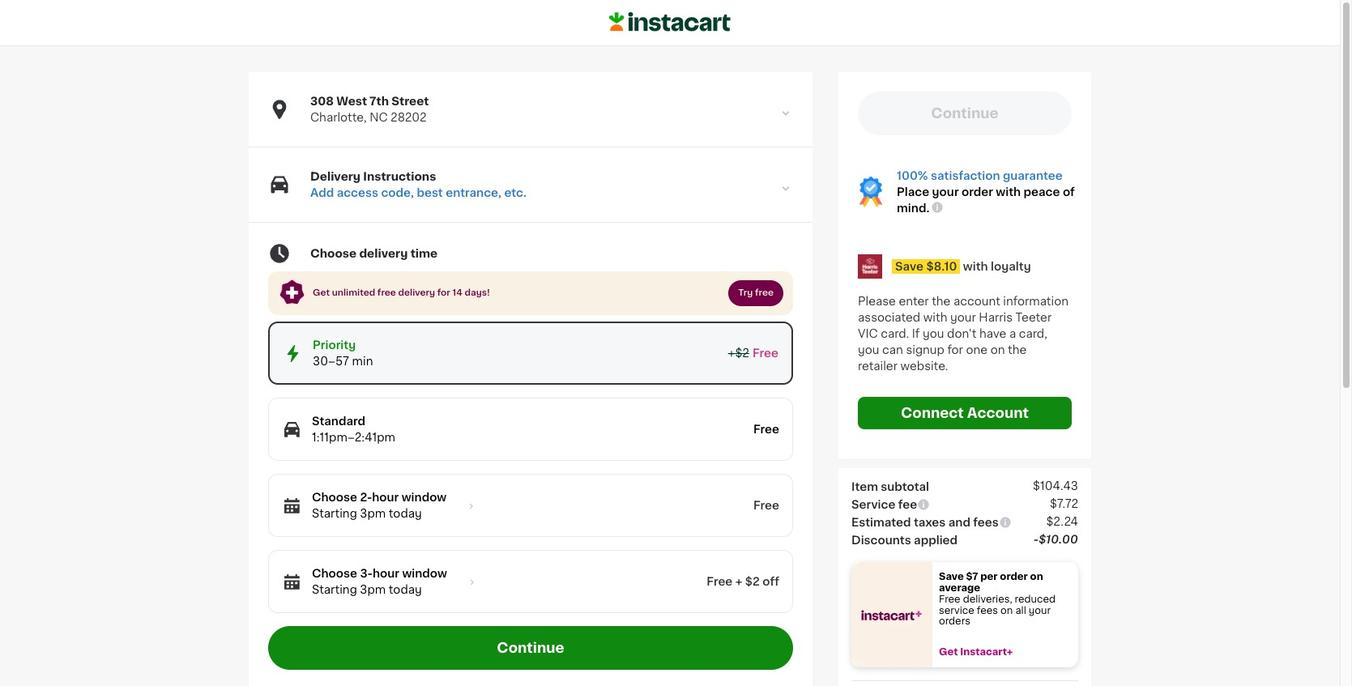 Task type: describe. For each thing, give the bounding box(es) containing it.
with inside 'place your order with peace of mind.'
[[996, 186, 1021, 198]]

service fee
[[851, 499, 917, 511]]

today for 3-
[[389, 584, 422, 596]]

one
[[966, 345, 988, 356]]

14
[[452, 288, 462, 297]]

choose 3-hour window starting 3pm today
[[312, 568, 447, 596]]

peace
[[1024, 186, 1060, 198]]

today for 2-
[[389, 508, 422, 519]]

get for get unlimited free delivery for 14 days!
[[313, 288, 330, 297]]

save for save $7 per order on average free deliveries, reduced service fees on all your orders
[[939, 572, 964, 582]]

place
[[897, 186, 929, 198]]

delivery inside 'announcement' region
[[398, 288, 435, 297]]

2 vertical spatial on
[[1001, 606, 1013, 615]]

+$2
[[728, 348, 749, 359]]

choose 2-hour window starting 3pm today
[[312, 492, 447, 519]]

free up off
[[753, 500, 779, 511]]

starting for choose 2-hour window starting 3pm today
[[312, 508, 357, 519]]

hour for 2-
[[372, 492, 399, 503]]

home image
[[609, 10, 731, 34]]

get instacart+
[[939, 647, 1013, 657]]

100% satisfaction guarantee
[[897, 170, 1063, 181]]

average
[[939, 583, 980, 593]]

item subtotal
[[851, 482, 929, 493]]

teeter
[[1016, 312, 1052, 324]]

instructions
[[363, 171, 436, 182]]

don't
[[947, 329, 977, 340]]

1 horizontal spatial the
[[1008, 345, 1027, 356]]

and
[[948, 517, 971, 529]]

taxes
[[914, 517, 946, 529]]

estimated
[[851, 517, 911, 529]]

$104.43
[[1033, 481, 1078, 492]]

1 free from the left
[[377, 288, 396, 297]]

choose delivery time
[[310, 248, 438, 259]]

get unlimited free delivery for 14 days!
[[313, 288, 490, 297]]

days!
[[465, 288, 490, 297]]

choose for choose delivery time
[[310, 248, 357, 259]]

try free
[[738, 288, 774, 297]]

nc
[[370, 112, 388, 123]]

service
[[939, 606, 974, 615]]

$8.10
[[926, 261, 957, 272]]

estimated taxes and fees
[[851, 517, 999, 529]]

add
[[310, 187, 334, 198]]

please enter the account information associated with your harris teeter vic card. if you don't have a card, you can signup for one on the retailer website.
[[858, 296, 1071, 372]]

all
[[1015, 606, 1026, 615]]

get instacart+ button
[[932, 647, 1078, 658]]

+$2 free
[[728, 348, 779, 359]]

west
[[336, 96, 367, 107]]

3pm for 2-
[[360, 508, 386, 519]]

0 horizontal spatial you
[[858, 345, 879, 356]]

fee
[[898, 499, 917, 511]]

save for save $8.10 with loyalty
[[895, 261, 924, 272]]

28202
[[391, 112, 427, 123]]

for inside 'announcement' region
[[437, 288, 450, 297]]

308
[[310, 96, 334, 107]]

standard
[[312, 416, 365, 427]]

delivery instructions add access code, best entrance, etc.
[[310, 171, 527, 198]]

enter
[[899, 296, 929, 307]]

deliveries,
[[963, 595, 1012, 604]]

charlotte,
[[310, 112, 367, 123]]

connect account
[[901, 407, 1029, 420]]

place your order with peace of mind.
[[897, 186, 1075, 214]]

$10.00
[[1039, 534, 1078, 546]]

delivery address image
[[779, 106, 793, 121]]

entrance,
[[446, 187, 501, 198]]

access
[[337, 187, 378, 198]]

free + $2 off
[[707, 576, 779, 587]]

item
[[851, 482, 878, 493]]

signup
[[906, 345, 945, 356]]

of
[[1063, 186, 1075, 198]]

code,
[[381, 187, 414, 198]]

0 vertical spatial fees
[[973, 517, 999, 529]]

more info about 100% satisfaction guarantee image
[[931, 201, 944, 214]]

-
[[1033, 534, 1039, 546]]

account
[[967, 407, 1029, 420]]

subtotal
[[881, 482, 929, 493]]

free right +$2
[[753, 348, 779, 359]]

0 vertical spatial delivery
[[359, 248, 408, 259]]

vic
[[858, 329, 878, 340]]

best
[[417, 187, 443, 198]]

on inside "please enter the account information associated with your harris teeter vic card. if you don't have a card, you can signup for one on the retailer website."
[[991, 345, 1005, 356]]

information
[[1003, 296, 1069, 307]]

continue button
[[268, 626, 793, 670]]

$2
[[745, 576, 760, 587]]

free down +$2 free
[[753, 424, 779, 435]]

+
[[735, 576, 742, 587]]

with inside "please enter the account information associated with your harris teeter vic card. if you don't have a card, you can signup for one on the retailer website."
[[923, 312, 947, 324]]

street
[[392, 96, 429, 107]]

discounts applied
[[851, 535, 958, 546]]

min
[[352, 356, 373, 367]]

discounts
[[851, 535, 911, 546]]

if
[[912, 329, 920, 340]]



Task type: vqa. For each thing, say whether or not it's contained in the screenshot.
rightmost you
yes



Task type: locate. For each thing, give the bounding box(es) containing it.
1 vertical spatial your
[[950, 312, 976, 324]]

get inside button
[[939, 647, 958, 657]]

delivery instructions image
[[779, 181, 793, 196]]

window for choose 3-hour window starting 3pm today
[[402, 568, 447, 579]]

for down don't on the top right
[[947, 345, 963, 356]]

2 today from the top
[[389, 584, 422, 596]]

can
[[882, 345, 903, 356]]

free inside save $7 per order on average free deliveries, reduced service fees on all your orders
[[939, 595, 961, 604]]

window
[[402, 492, 447, 503], [402, 568, 447, 579]]

account
[[954, 296, 1000, 307]]

hour
[[372, 492, 399, 503], [373, 568, 399, 579]]

per
[[980, 572, 998, 582]]

try
[[738, 288, 753, 297]]

save inside save $7 per order on average free deliveries, reduced service fees on all your orders
[[939, 572, 964, 582]]

$7
[[966, 572, 978, 582]]

1 vertical spatial 3pm
[[360, 584, 386, 596]]

delivery
[[359, 248, 408, 259], [398, 288, 435, 297]]

3-
[[360, 568, 373, 579]]

0 vertical spatial your
[[932, 186, 959, 198]]

1 vertical spatial delivery
[[398, 288, 435, 297]]

try free button
[[729, 280, 783, 306]]

1 vertical spatial for
[[947, 345, 963, 356]]

a
[[1009, 329, 1016, 340]]

reduced
[[1015, 595, 1056, 604]]

0 horizontal spatial with
[[923, 312, 947, 324]]

2 starting from the top
[[312, 584, 357, 596]]

choose up unlimited at the top
[[310, 248, 357, 259]]

1 vertical spatial the
[[1008, 345, 1027, 356]]

save $8.10 with loyalty
[[895, 261, 1031, 272]]

2 vertical spatial with
[[923, 312, 947, 324]]

0 vertical spatial window
[[402, 492, 447, 503]]

0 horizontal spatial free
[[377, 288, 396, 297]]

2 vertical spatial your
[[1029, 606, 1051, 615]]

1 today from the top
[[389, 508, 422, 519]]

0 horizontal spatial the
[[932, 296, 951, 307]]

please
[[858, 296, 896, 307]]

get inside 'announcement' region
[[313, 288, 330, 297]]

1 vertical spatial on
[[1030, 572, 1043, 582]]

0 horizontal spatial get
[[313, 288, 330, 297]]

starting inside choose 3-hour window starting 3pm today
[[312, 584, 357, 596]]

your inside "please enter the account information associated with your harris teeter vic card. if you don't have a card, you can signup for one on the retailer website."
[[950, 312, 976, 324]]

1 horizontal spatial get
[[939, 647, 958, 657]]

save $7 per order on average free deliveries, reduced service fees on all your orders
[[939, 572, 1058, 627]]

1 3pm from the top
[[360, 508, 386, 519]]

2 free from the left
[[755, 288, 774, 297]]

the right enter
[[932, 296, 951, 307]]

orders
[[939, 617, 971, 627]]

1 horizontal spatial you
[[923, 329, 944, 340]]

unlimited
[[332, 288, 375, 297]]

0 horizontal spatial save
[[895, 261, 924, 272]]

delivery left time on the top left of page
[[359, 248, 408, 259]]

30–57
[[313, 356, 349, 367]]

the down 'a'
[[1008, 345, 1027, 356]]

loyalty
[[991, 261, 1031, 272]]

window inside choose 2-hour window starting 3pm today
[[402, 492, 447, 503]]

standard 1:11pm–2:41pm
[[312, 416, 395, 443]]

0 vertical spatial today
[[389, 508, 422, 519]]

you right if
[[923, 329, 944, 340]]

with down enter
[[923, 312, 947, 324]]

1 horizontal spatial for
[[947, 345, 963, 356]]

choose left 2-
[[312, 492, 357, 503]]

1 vertical spatial save
[[939, 572, 964, 582]]

on down have
[[991, 345, 1005, 356]]

window right 2-
[[402, 492, 447, 503]]

priority
[[313, 340, 356, 351]]

1 vertical spatial fees
[[977, 606, 998, 615]]

hour inside choose 3-hour window starting 3pm today
[[373, 568, 399, 579]]

your
[[932, 186, 959, 198], [950, 312, 976, 324], [1029, 606, 1051, 615]]

1 vertical spatial hour
[[373, 568, 399, 579]]

free up service
[[939, 595, 961, 604]]

1 hour from the top
[[372, 492, 399, 503]]

0 vertical spatial you
[[923, 329, 944, 340]]

delivery down time on the top left of page
[[398, 288, 435, 297]]

choose for choose 3-hour window starting 3pm today
[[312, 568, 357, 579]]

0 vertical spatial for
[[437, 288, 450, 297]]

fees down 'deliveries,'
[[977, 606, 998, 615]]

0 vertical spatial get
[[313, 288, 330, 297]]

service
[[851, 499, 896, 511]]

0 vertical spatial starting
[[312, 508, 357, 519]]

starting inside choose 2-hour window starting 3pm today
[[312, 508, 357, 519]]

for left 14
[[437, 288, 450, 297]]

the
[[932, 296, 951, 307], [1008, 345, 1027, 356]]

for inside "please enter the account information associated with your harris teeter vic card. if you don't have a card, you can signup for one on the retailer website."
[[947, 345, 963, 356]]

your up don't on the top right
[[950, 312, 976, 324]]

have
[[979, 329, 1007, 340]]

etc.
[[504, 187, 527, 198]]

fees
[[973, 517, 999, 529], [977, 606, 998, 615]]

1 vertical spatial get
[[939, 647, 958, 657]]

3pm for 3-
[[360, 584, 386, 596]]

you
[[923, 329, 944, 340], [858, 345, 879, 356]]

choose inside choose 3-hour window starting 3pm today
[[312, 568, 357, 579]]

order
[[962, 186, 993, 198], [1000, 572, 1028, 582]]

100%
[[897, 170, 928, 181]]

1:11pm–2:41pm
[[312, 432, 395, 443]]

1 starting from the top
[[312, 508, 357, 519]]

2 3pm from the top
[[360, 584, 386, 596]]

3pm down 3-
[[360, 584, 386, 596]]

window right 3-
[[402, 568, 447, 579]]

free left +
[[707, 576, 733, 587]]

308 west 7th street charlotte, nc 28202
[[310, 96, 429, 123]]

hour down choose 2-hour window starting 3pm today
[[373, 568, 399, 579]]

hour for 3-
[[373, 568, 399, 579]]

free inside button
[[755, 288, 774, 297]]

2 horizontal spatial with
[[996, 186, 1021, 198]]

1 vertical spatial window
[[402, 568, 447, 579]]

fees right and at right bottom
[[973, 517, 999, 529]]

choose inside choose 2-hour window starting 3pm today
[[312, 492, 357, 503]]

0 horizontal spatial order
[[962, 186, 993, 198]]

save left $8.10
[[895, 261, 924, 272]]

1 horizontal spatial with
[[963, 261, 988, 272]]

off
[[763, 576, 779, 587]]

connect account button
[[858, 397, 1072, 430]]

2 hour from the top
[[373, 568, 399, 579]]

retailer
[[858, 361, 898, 372]]

-$10.00
[[1033, 534, 1078, 546]]

connect
[[901, 407, 964, 420]]

you down the vic
[[858, 345, 879, 356]]

website.
[[900, 361, 948, 372]]

on up reduced
[[1030, 572, 1043, 582]]

0 vertical spatial order
[[962, 186, 993, 198]]

1 vertical spatial you
[[858, 345, 879, 356]]

with right $8.10
[[963, 261, 988, 272]]

3pm inside choose 3-hour window starting 3pm today
[[360, 584, 386, 596]]

on left all
[[1001, 606, 1013, 615]]

0 vertical spatial 3pm
[[360, 508, 386, 519]]

1 horizontal spatial free
[[755, 288, 774, 297]]

save
[[895, 261, 924, 272], [939, 572, 964, 582]]

save up average
[[939, 572, 964, 582]]

harris
[[979, 312, 1013, 324]]

your inside save $7 per order on average free deliveries, reduced service fees on all your orders
[[1029, 606, 1051, 615]]

order down the 100% satisfaction guarantee on the top right of the page
[[962, 186, 993, 198]]

get for get instacart+
[[939, 647, 958, 657]]

your up more info about 100% satisfaction guarantee icon
[[932, 186, 959, 198]]

order inside save $7 per order on average free deliveries, reduced service fees on all your orders
[[1000, 572, 1028, 582]]

get
[[313, 288, 330, 297], [939, 647, 958, 657]]

fees inside save $7 per order on average free deliveries, reduced service fees on all your orders
[[977, 606, 998, 615]]

order right "per"
[[1000, 572, 1028, 582]]

announcement region
[[268, 271, 793, 315]]

1 vertical spatial today
[[389, 584, 422, 596]]

1 vertical spatial with
[[963, 261, 988, 272]]

free
[[377, 288, 396, 297], [755, 288, 774, 297]]

1 horizontal spatial order
[[1000, 572, 1028, 582]]

1 vertical spatial order
[[1000, 572, 1028, 582]]

free right try
[[755, 288, 774, 297]]

today inside choose 3-hour window starting 3pm today
[[389, 584, 422, 596]]

3pm down 2-
[[360, 508, 386, 519]]

with down guarantee
[[996, 186, 1021, 198]]

instacart+
[[960, 647, 1013, 657]]

get down orders
[[939, 647, 958, 657]]

choose for choose 2-hour window starting 3pm today
[[312, 492, 357, 503]]

priority 30–57 min
[[313, 340, 373, 367]]

applied
[[914, 535, 958, 546]]

your inside 'place your order with peace of mind.'
[[932, 186, 959, 198]]

hour inside choose 2-hour window starting 3pm today
[[372, 492, 399, 503]]

3pm inside choose 2-hour window starting 3pm today
[[360, 508, 386, 519]]

associated
[[858, 312, 921, 324]]

$2.24
[[1046, 516, 1078, 528]]

free right unlimited at the top
[[377, 288, 396, 297]]

1 vertical spatial starting
[[312, 584, 357, 596]]

1 horizontal spatial save
[[939, 572, 964, 582]]

0 horizontal spatial for
[[437, 288, 450, 297]]

choose left 3-
[[312, 568, 357, 579]]

mind.
[[897, 203, 930, 214]]

0 vertical spatial save
[[895, 261, 924, 272]]

0 vertical spatial the
[[932, 296, 951, 307]]

window inside choose 3-hour window starting 3pm today
[[402, 568, 447, 579]]

0 vertical spatial with
[[996, 186, 1021, 198]]

hour down the 1:11pm–2:41pm
[[372, 492, 399, 503]]

0 vertical spatial on
[[991, 345, 1005, 356]]

$7.72
[[1050, 499, 1078, 510]]

window for choose 2-hour window starting 3pm today
[[402, 492, 447, 503]]

with
[[996, 186, 1021, 198], [963, 261, 988, 272], [923, 312, 947, 324]]

starting
[[312, 508, 357, 519], [312, 584, 357, 596]]

order inside 'place your order with peace of mind.'
[[962, 186, 993, 198]]

2 vertical spatial choose
[[312, 568, 357, 579]]

2-
[[360, 492, 372, 503]]

1 vertical spatial choose
[[312, 492, 357, 503]]

7th
[[369, 96, 389, 107]]

continue
[[497, 642, 564, 655]]

your down reduced
[[1029, 606, 1051, 615]]

for
[[437, 288, 450, 297], [947, 345, 963, 356]]

0 vertical spatial choose
[[310, 248, 357, 259]]

time
[[410, 248, 438, 259]]

card,
[[1019, 329, 1047, 340]]

delivery
[[310, 171, 361, 182]]

today inside choose 2-hour window starting 3pm today
[[389, 508, 422, 519]]

get left unlimited at the top
[[313, 288, 330, 297]]

satisfaction
[[931, 170, 1000, 181]]

starting for choose 3-hour window starting 3pm today
[[312, 584, 357, 596]]

0 vertical spatial hour
[[372, 492, 399, 503]]



